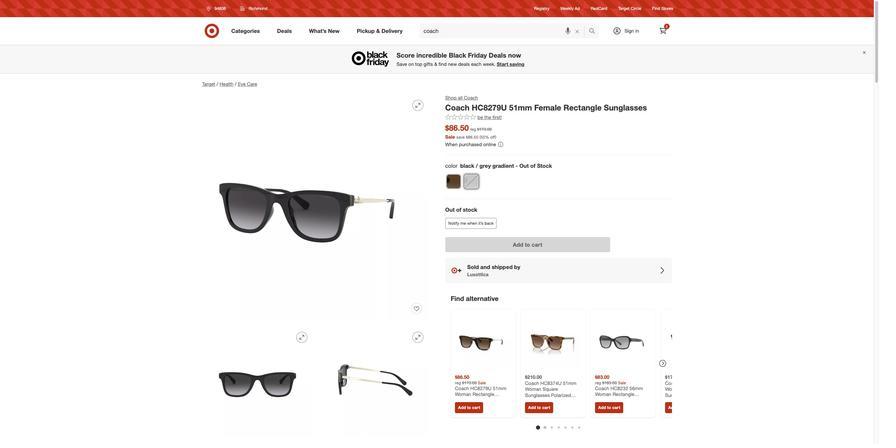 Task type: vqa. For each thing, say whether or not it's contained in the screenshot.
each
yes



Task type: locate. For each thing, give the bounding box(es) containing it.
coach
[[464, 95, 478, 101], [445, 103, 470, 112], [525, 380, 539, 386], [665, 380, 679, 386], [455, 385, 469, 391], [595, 385, 609, 391]]

reg for $86.50 reg $173.00 sale coach hc8279u 51mm woman rectangle sunglasses brown gradient lens
[[455, 380, 461, 385]]

back
[[485, 221, 494, 226]]

fulfillment region
[[445, 206, 672, 284]]

1 horizontal spatial grey
[[691, 392, 701, 398]]

hc8279u inside shop all coach coach hc8279u 51mm female rectangle sunglasses
[[472, 103, 507, 112]]

score incredible black friday deals now save on top gifts & find new deals each week. start saving
[[397, 51, 525, 67]]

0 vertical spatial target
[[618, 6, 630, 11]]

hc8374u down $210.00
[[540, 380, 561, 386]]

0 vertical spatial find
[[652, 6, 660, 11]]

sunglasses inside $210.00 coach hc8374u 51mm woman square sunglasses polarized brown gradient polarized lens
[[525, 392, 550, 398]]

find for find alternative
[[451, 295, 464, 303]]

out
[[519, 163, 529, 169], [445, 206, 455, 213]]

1 horizontal spatial out
[[519, 163, 529, 169]]

50
[[481, 134, 485, 140]]

0 vertical spatial $86.50
[[445, 123, 469, 132]]

grey
[[691, 392, 701, 398], [632, 397, 643, 403]]

coach inside $83.00 reg $183.00 sale coach hc8232 56mm woman rectangle sunglasses dark grey gradient lens
[[595, 385, 609, 391]]

deals
[[277, 27, 292, 34], [489, 51, 506, 59]]

coach inside $86.50 reg $173.00 sale coach hc8279u 51mm woman rectangle sunglasses brown gradient lens
[[455, 385, 469, 391]]

lens
[[665, 398, 675, 404], [475, 403, 485, 409], [615, 403, 625, 409], [525, 404, 535, 410]]

redcard
[[591, 6, 607, 11]]

51mm inside shop all coach coach hc8279u 51mm female rectangle sunglasses
[[509, 103, 532, 112]]

richmond
[[249, 6, 267, 11]]

1 horizontal spatial reg
[[470, 127, 476, 132]]

& right 'pickup'
[[376, 27, 380, 34]]

save
[[397, 61, 407, 67]]

sale inside $83.00 reg $183.00 sale coach hc8232 56mm woman rectangle sunglasses dark grey gradient lens
[[618, 380, 626, 385]]

/
[[217, 81, 218, 87], [235, 81, 237, 87], [476, 163, 478, 169]]

brown inside $210.00 coach hc8374u 51mm woman square sunglasses polarized brown gradient polarized lens
[[525, 398, 539, 404]]

coach hc8279u 51mm female rectangle sunglasses, 2 of 8 image
[[202, 327, 313, 437]]

reg for $83.00 reg $183.00 sale coach hc8232 56mm woman rectangle sunglasses dark grey gradient lens
[[595, 380, 601, 385]]

0 horizontal spatial brown
[[481, 397, 495, 403]]

notify me when it's back
[[448, 221, 494, 226]]

reg inside $86.50 reg $173.00 sale coach hc8279u 51mm woman rectangle sunglasses brown gradient lens
[[455, 380, 461, 385]]

0 horizontal spatial square
[[543, 386, 558, 392]]

hc8374u inside $210.00 coach hc8374u 51mm woman square sunglasses polarized brown gradient polarized lens
[[540, 380, 561, 386]]

search button
[[586, 23, 602, 40]]

grey
[[480, 163, 491, 169]]

to for $210.00 coach hc8374u 51mm woman square sunglasses polarized brown gradient polarized lens
[[537, 405, 541, 410]]

2 horizontal spatial reg
[[595, 380, 601, 385]]

sale inside $86.50 reg $173.00 sale coach hc8279u 51mm woman rectangle sunglasses brown gradient lens
[[478, 380, 486, 385]]

when purchased online
[[445, 141, 496, 147]]

find left stores
[[652, 6, 660, 11]]

sign in
[[625, 28, 639, 34]]

woman inside $86.50 reg $173.00 sale coach hc8279u 51mm woman rectangle sunglasses brown gradient lens
[[455, 391, 471, 397]]

1 hc8374u from the left
[[540, 380, 561, 386]]

weekly
[[561, 6, 574, 11]]

$86.50 inside $86.50 reg $173.00 sale coach hc8279u 51mm woman rectangle sunglasses brown gradient lens
[[455, 374, 469, 380]]

when
[[467, 221, 477, 226]]

1 square from the left
[[543, 386, 558, 392]]

1 vertical spatial deals
[[489, 51, 506, 59]]

richmond button
[[236, 2, 272, 15]]

1 horizontal spatial deals
[[489, 51, 506, 59]]

coach inside $210.00 coach hc8374u 51mm woman square sunglasses polarized brown gradient polarized lens
[[525, 380, 539, 386]]

grey inside $83.00 reg $183.00 sale coach hc8232 56mm woman rectangle sunglasses dark grey gradient lens
[[632, 397, 643, 403]]

1 vertical spatial $173.00
[[462, 380, 477, 385]]

-
[[516, 163, 518, 169]]

what's new
[[309, 27, 340, 34]]

rectangle for coach hc8232 56mm woman rectangle sunglasses dark grey gradient lens
[[613, 391, 634, 397]]

2 hc8374u from the left
[[681, 380, 702, 386]]

0 horizontal spatial /
[[217, 81, 218, 87]]

notify
[[448, 221, 459, 226]]

to
[[525, 241, 530, 248], [467, 405, 471, 410], [537, 405, 541, 410], [607, 405, 611, 410]]

what's
[[309, 27, 327, 34]]

2 horizontal spatial sale
[[618, 380, 626, 385]]

$86.50 inside $86.50 reg $173.00 sale save $ 86.50 ( 50 % off )
[[445, 123, 469, 132]]

and
[[480, 264, 490, 271]]

of left stock
[[456, 206, 461, 213]]

$173.00 inside $86.50 reg $173.00 sale coach hc8279u 51mm woman rectangle sunglasses brown gradient lens
[[462, 380, 477, 385]]

1 vertical spatial target
[[202, 81, 215, 87]]

week.
[[483, 61, 496, 67]]

$173.00 inside $86.50 reg $173.00 sale save $ 86.50 ( 50 % off )
[[477, 127, 492, 132]]

2 horizontal spatial rectangle
[[613, 391, 634, 397]]

sale for $86.50 reg $173.00 sale save $ 86.50 ( 50 % off )
[[445, 134, 455, 140]]

cart for $86.50 reg $173.00 sale coach hc8279u 51mm woman rectangle sunglasses brown gradient lens
[[472, 405, 480, 410]]

lens inside the '$170.00 coach hc8374u 51mm woman square sunglasses grey gradient lens'
[[665, 398, 675, 404]]

deals inside score incredible black friday deals now save on top gifts & find new deals each week. start saving
[[489, 51, 506, 59]]

woman inside the '$170.00 coach hc8374u 51mm woman square sunglasses grey gradient lens'
[[665, 386, 681, 392]]

/ left grey
[[476, 163, 478, 169]]

1 horizontal spatial $173.00
[[477, 127, 492, 132]]

shipped
[[492, 264, 513, 271]]

1 horizontal spatial &
[[434, 61, 437, 67]]

friday
[[468, 51, 487, 59]]

search
[[586, 28, 602, 35]]

to inside the 'fulfillment' region
[[525, 241, 530, 248]]

lens inside $86.50 reg $173.00 sale coach hc8279u 51mm woman rectangle sunglasses brown gradient lens
[[475, 403, 485, 409]]

cart
[[532, 241, 542, 248], [472, 405, 480, 410], [542, 405, 550, 410], [612, 405, 620, 410]]

51mm
[[509, 103, 532, 112], [563, 380, 576, 386], [703, 380, 717, 386], [493, 385, 506, 391]]

$86.50 for $86.50 reg $173.00 sale save $ 86.50 ( 50 % off )
[[445, 123, 469, 132]]

add to cart for $210.00 coach hc8374u 51mm woman square sunglasses polarized brown gradient polarized lens
[[528, 405, 550, 410]]

1 horizontal spatial target
[[618, 6, 630, 11]]

/ right "target" link at the top left of page
[[217, 81, 218, 87]]

eye care link
[[238, 81, 257, 87]]

$
[[466, 134, 468, 140]]

find left 'alternative'
[[451, 295, 464, 303]]

to for $86.50 reg $173.00 sale coach hc8279u 51mm woman rectangle sunglasses brown gradient lens
[[467, 405, 471, 410]]

add
[[513, 241, 523, 248], [458, 405, 466, 410], [528, 405, 536, 410], [598, 405, 606, 410]]

1 vertical spatial $86.50
[[455, 374, 469, 380]]

$86.50
[[445, 123, 469, 132], [455, 374, 469, 380]]

$210.00
[[525, 374, 542, 380]]

sold and shipped by luxottica
[[467, 264, 520, 277]]

of left 'stock'
[[530, 163, 536, 169]]

$173.00
[[477, 127, 492, 132], [462, 380, 477, 385]]

0 vertical spatial deals
[[277, 27, 292, 34]]

0 horizontal spatial &
[[376, 27, 380, 34]]

hc8374u for polarized
[[540, 380, 561, 386]]

2 square from the left
[[683, 386, 698, 392]]

cart inside the 'fulfillment' region
[[532, 241, 542, 248]]

1 vertical spatial find
[[451, 295, 464, 303]]

gradient inside $210.00 coach hc8374u 51mm woman square sunglasses polarized brown gradient polarized lens
[[540, 398, 559, 404]]

find for find stores
[[652, 6, 660, 11]]

polarized
[[551, 392, 571, 398], [560, 398, 580, 404]]

me
[[460, 221, 466, 226]]

1 horizontal spatial sale
[[478, 380, 486, 385]]

0 horizontal spatial of
[[456, 206, 461, 213]]

target for target / health / eye care
[[202, 81, 215, 87]]

reg inside $86.50 reg $173.00 sale save $ 86.50 ( 50 % off )
[[470, 127, 476, 132]]

it's
[[479, 221, 484, 226]]

1 horizontal spatial hc8374u
[[681, 380, 702, 386]]

what's new link
[[303, 23, 348, 38]]

1 horizontal spatial find
[[652, 6, 660, 11]]

notify me when it's back button
[[445, 218, 497, 229]]

sale for $86.50 reg $173.00 sale coach hc8279u 51mm woman rectangle sunglasses brown gradient lens
[[478, 380, 486, 385]]

find
[[652, 6, 660, 11], [451, 295, 464, 303]]

0 horizontal spatial reg
[[455, 380, 461, 385]]

0 vertical spatial $173.00
[[477, 127, 492, 132]]

1 vertical spatial of
[[456, 206, 461, 213]]

0 vertical spatial &
[[376, 27, 380, 34]]

gradient inside $83.00 reg $183.00 sale coach hc8232 56mm woman rectangle sunglasses dark grey gradient lens
[[595, 403, 614, 409]]

sign
[[625, 28, 634, 34]]

$173.00 for $86.50 reg $173.00 sale save $ 86.50 ( 50 % off )
[[477, 127, 492, 132]]

square
[[543, 386, 558, 392], [683, 386, 698, 392]]

$210.00 coach hc8374u 51mm woman square sunglasses polarized brown gradient polarized lens
[[525, 374, 580, 410]]

0 horizontal spatial out
[[445, 206, 455, 213]]

1 vertical spatial &
[[434, 61, 437, 67]]

0 horizontal spatial $173.00
[[462, 380, 477, 385]]

black / grey gradient - out of stock image
[[464, 175, 479, 189]]

$86.50 reg $173.00 sale coach hc8279u 51mm woman rectangle sunglasses brown gradient lens
[[455, 374, 506, 409]]

0 horizontal spatial hc8374u
[[540, 380, 561, 386]]

1 vertical spatial out
[[445, 206, 455, 213]]

cart for $83.00 reg $183.00 sale coach hc8232 56mm woman rectangle sunglasses dark grey gradient lens
[[612, 405, 620, 410]]

hc8374u inside the '$170.00 coach hc8374u 51mm woman square sunglasses grey gradient lens'
[[681, 380, 702, 386]]

reg inside $83.00 reg $183.00 sale coach hc8232 56mm woman rectangle sunglasses dark grey gradient lens
[[595, 380, 601, 385]]

deals
[[458, 61, 470, 67]]

& left find
[[434, 61, 437, 67]]

brown / brown gradient image
[[446, 175, 461, 189]]

2
[[666, 24, 668, 29]]

coach hc8374u 51mm woman square sunglasses polarized brown gradient polarized lens image
[[525, 314, 581, 370]]

female
[[534, 103, 561, 112]]

rectangle inside $83.00 reg $183.00 sale coach hc8232 56mm woman rectangle sunglasses dark grey gradient lens
[[613, 391, 634, 397]]

sale inside $86.50 reg $173.00 sale save $ 86.50 ( 50 % off )
[[445, 134, 455, 140]]

0 horizontal spatial grey
[[632, 397, 643, 403]]

weekly ad link
[[561, 6, 580, 12]]

1 horizontal spatial rectangle
[[564, 103, 602, 112]]

1 vertical spatial hc8279u
[[470, 385, 491, 391]]

woman
[[525, 386, 541, 392], [665, 386, 681, 392], [455, 391, 471, 397], [595, 391, 611, 397]]

deals left what's
[[277, 27, 292, 34]]

0 horizontal spatial find
[[451, 295, 464, 303]]

all
[[458, 95, 463, 101]]

0 horizontal spatial target
[[202, 81, 215, 87]]

gradient
[[703, 392, 721, 398], [540, 398, 559, 404], [455, 403, 473, 409], [595, 403, 614, 409]]

add for $86.50 reg $173.00 sale coach hc8279u 51mm woman rectangle sunglasses brown gradient lens
[[458, 405, 466, 410]]

$86.50 for $86.50 reg $173.00 sale coach hc8279u 51mm woman rectangle sunglasses brown gradient lens
[[455, 374, 469, 380]]

sale
[[445, 134, 455, 140], [478, 380, 486, 385], [618, 380, 626, 385]]

brown inside $86.50 reg $173.00 sale coach hc8279u 51mm woman rectangle sunglasses brown gradient lens
[[481, 397, 495, 403]]

1 horizontal spatial of
[[530, 163, 536, 169]]

square inside $210.00 coach hc8374u 51mm woman square sunglasses polarized brown gradient polarized lens
[[543, 386, 558, 392]]

sunglasses inside $83.00 reg $183.00 sale coach hc8232 56mm woman rectangle sunglasses dark grey gradient lens
[[595, 397, 620, 403]]

out right the -
[[519, 163, 529, 169]]

0 horizontal spatial sale
[[445, 134, 455, 140]]

1 horizontal spatial square
[[683, 386, 698, 392]]

/ left eye
[[235, 81, 237, 87]]

out up notify
[[445, 206, 455, 213]]

deals up start
[[489, 51, 506, 59]]

stores
[[661, 6, 673, 11]]

woman inside $83.00 reg $183.00 sale coach hc8232 56mm woman rectangle sunglasses dark grey gradient lens
[[595, 391, 611, 397]]

add to cart for $86.50 reg $173.00 sale coach hc8279u 51mm woman rectangle sunglasses brown gradient lens
[[458, 405, 480, 410]]

target link
[[202, 81, 215, 87]]

target left health link
[[202, 81, 215, 87]]

top
[[415, 61, 422, 67]]

0 horizontal spatial rectangle
[[472, 391, 494, 397]]

square inside the '$170.00 coach hc8374u 51mm woman square sunglasses grey gradient lens'
[[683, 386, 698, 392]]

of inside the 'fulfillment' region
[[456, 206, 461, 213]]

target left circle
[[618, 6, 630, 11]]

coach hc8232 56mm woman rectangle sunglasses dark grey gradient lens image
[[595, 314, 651, 370]]

by
[[514, 264, 520, 271]]

0 vertical spatial of
[[530, 163, 536, 169]]

1 horizontal spatial brown
[[525, 398, 539, 404]]

score
[[397, 51, 415, 59]]

find stores link
[[652, 6, 673, 12]]

hc8374u down $170.00
[[681, 380, 702, 386]]

rectangle inside $86.50 reg $173.00 sale coach hc8279u 51mm woman rectangle sunglasses brown gradient lens
[[472, 391, 494, 397]]

stock
[[537, 163, 552, 169]]

hc8374u
[[540, 380, 561, 386], [681, 380, 702, 386]]

0 vertical spatial hc8279u
[[472, 103, 507, 112]]



Task type: describe. For each thing, give the bounding box(es) containing it.
sunglasses inside $86.50 reg $173.00 sale coach hc8279u 51mm woman rectangle sunglasses brown gradient lens
[[455, 397, 480, 403]]

when
[[445, 141, 458, 147]]

color
[[445, 163, 458, 169]]

incredible
[[417, 51, 447, 59]]

care
[[247, 81, 257, 87]]

(
[[480, 134, 481, 140]]

new
[[448, 61, 457, 67]]

be
[[478, 114, 483, 120]]

alternative
[[466, 295, 499, 303]]

categories link
[[225, 23, 268, 38]]

out inside the 'fulfillment' region
[[445, 206, 455, 213]]

color black / grey gradient - out of stock
[[445, 163, 552, 169]]

out of stock
[[445, 206, 477, 213]]

rectangle inside shop all coach coach hc8279u 51mm female rectangle sunglasses
[[564, 103, 602, 112]]

gradient inside $86.50 reg $173.00 sale coach hc8279u 51mm woman rectangle sunglasses brown gradient lens
[[455, 403, 473, 409]]

94806 button
[[202, 2, 233, 15]]

on
[[408, 61, 414, 67]]

hc8374u for grey
[[681, 380, 702, 386]]

coach hc8374u 51mm woman square sunglasses grey gradient lens image
[[665, 314, 721, 370]]

What can we help you find? suggestions appear below search field
[[420, 23, 591, 38]]

reg for $86.50 reg $173.00 sale save $ 86.50 ( 50 % off )
[[470, 127, 476, 132]]

to for $83.00 reg $183.00 sale coach hc8232 56mm woman rectangle sunglasses dark grey gradient lens
[[607, 405, 611, 410]]

stock
[[463, 206, 477, 213]]

square for grey
[[683, 386, 698, 392]]

add for $210.00 coach hc8374u 51mm woman square sunglasses polarized brown gradient polarized lens
[[528, 405, 536, 410]]

delivery
[[382, 27, 403, 34]]

find
[[439, 61, 447, 67]]

sale for $83.00 reg $183.00 sale coach hc8232 56mm woman rectangle sunglasses dark grey gradient lens
[[618, 380, 626, 385]]

target for target circle
[[618, 6, 630, 11]]

lens inside $210.00 coach hc8374u 51mm woman square sunglasses polarized brown gradient polarized lens
[[525, 404, 535, 410]]

off
[[490, 134, 495, 140]]

purchased
[[459, 141, 482, 147]]

$173.00 for $86.50 reg $173.00 sale coach hc8279u 51mm woman rectangle sunglasses brown gradient lens
[[462, 380, 477, 385]]

add to cart button for $210.00 coach hc8374u 51mm woman square sunglasses polarized brown gradient polarized lens
[[525, 402, 553, 413]]

coach inside the '$170.00 coach hc8374u 51mm woman square sunglasses grey gradient lens'
[[665, 380, 679, 386]]

51mm inside $86.50 reg $173.00 sale coach hc8279u 51mm woman rectangle sunglasses brown gradient lens
[[493, 385, 506, 391]]

$170.00
[[665, 374, 682, 380]]

first!
[[493, 114, 502, 120]]

1 horizontal spatial /
[[235, 81, 237, 87]]

%
[[485, 134, 489, 140]]

0 horizontal spatial deals
[[277, 27, 292, 34]]

sold
[[467, 264, 479, 271]]

in
[[636, 28, 639, 34]]

& inside score incredible black friday deals now save on top gifts & find new deals each week. start saving
[[434, 61, 437, 67]]

coach hc8279u 51mm female rectangle sunglasses, 1 of 8 image
[[202, 94, 429, 321]]

square for polarized
[[543, 386, 558, 392]]

start
[[497, 61, 508, 67]]

black
[[449, 51, 466, 59]]

shop all coach coach hc8279u 51mm female rectangle sunglasses
[[445, 95, 647, 112]]

gradient
[[492, 163, 514, 169]]

target / health / eye care
[[202, 81, 257, 87]]

coach hc8279u 51mm woman rectangle sunglasses brown gradient lens image
[[455, 314, 511, 370]]

registry link
[[534, 6, 550, 12]]

94806
[[214, 6, 226, 11]]

black
[[460, 163, 474, 169]]

add to cart inside the 'fulfillment' region
[[513, 241, 542, 248]]

sign in link
[[607, 23, 650, 38]]

registry
[[534, 6, 550, 11]]

find alternative
[[451, 295, 499, 303]]

add to cart button for $83.00 reg $183.00 sale coach hc8232 56mm woman rectangle sunglasses dark grey gradient lens
[[595, 402, 623, 413]]

coach hc8279u 51mm female rectangle sunglasses, 3 of 8 image
[[318, 327, 429, 437]]

shop
[[445, 95, 457, 101]]

eye
[[238, 81, 246, 87]]

be the first!
[[478, 114, 502, 120]]

ad
[[575, 6, 580, 11]]

save
[[456, 134, 465, 140]]

find stores
[[652, 6, 673, 11]]

0 vertical spatial out
[[519, 163, 529, 169]]

$83.00
[[595, 374, 609, 380]]

deals link
[[271, 23, 300, 38]]

$183.00
[[602, 380, 617, 385]]

image gallery element
[[202, 94, 429, 444]]

weekly ad
[[561, 6, 580, 11]]

pickup
[[357, 27, 375, 34]]

health
[[220, 81, 234, 87]]

add inside the 'fulfillment' region
[[513, 241, 523, 248]]

new
[[328, 27, 340, 34]]

hc8279u inside $86.50 reg $173.00 sale coach hc8279u 51mm woman rectangle sunglasses brown gradient lens
[[470, 385, 491, 391]]

grey inside the '$170.00 coach hc8374u 51mm woman square sunglasses grey gradient lens'
[[691, 392, 701, 398]]

add to cart button for $86.50 reg $173.00 sale coach hc8279u 51mm woman rectangle sunglasses brown gradient lens
[[455, 402, 483, 413]]

add to cart for $83.00 reg $183.00 sale coach hc8232 56mm woman rectangle sunglasses dark grey gradient lens
[[598, 405, 620, 410]]

2 link
[[655, 23, 671, 38]]

51mm inside $210.00 coach hc8374u 51mm woman square sunglasses polarized brown gradient polarized lens
[[563, 380, 576, 386]]

sunglasses inside the '$170.00 coach hc8374u 51mm woman square sunglasses grey gradient lens'
[[665, 392, 690, 398]]

dark
[[621, 397, 631, 403]]

sunglasses inside shop all coach coach hc8279u 51mm female rectangle sunglasses
[[604, 103, 647, 112]]

$170.00 coach hc8374u 51mm woman square sunglasses grey gradient lens
[[665, 374, 721, 404]]

gradient inside the '$170.00 coach hc8374u 51mm woman square sunglasses grey gradient lens'
[[703, 392, 721, 398]]

saving
[[510, 61, 525, 67]]

add for $83.00 reg $183.00 sale coach hc8232 56mm woman rectangle sunglasses dark grey gradient lens
[[598, 405, 606, 410]]

56mm
[[629, 385, 643, 391]]

health link
[[220, 81, 234, 87]]

woman inside $210.00 coach hc8374u 51mm woman square sunglasses polarized brown gradient polarized lens
[[525, 386, 541, 392]]

$86.50 reg $173.00 sale save $ 86.50 ( 50 % off )
[[445, 123, 496, 140]]

online
[[483, 141, 496, 147]]

hc8232
[[610, 385, 628, 391]]

cart for $210.00 coach hc8374u 51mm woman square sunglasses polarized brown gradient polarized lens
[[542, 405, 550, 410]]

luxottica
[[467, 272, 489, 277]]

rectangle for coach hc8279u 51mm woman rectangle sunglasses brown gradient lens
[[472, 391, 494, 397]]

2 horizontal spatial /
[[476, 163, 478, 169]]

the
[[484, 114, 491, 120]]

gifts
[[424, 61, 433, 67]]

now
[[508, 51, 521, 59]]

coach hc8279u 51mm female rectangle sunglasses, 4 of 8 image
[[202, 443, 313, 444]]

51mm inside the '$170.00 coach hc8374u 51mm woman square sunglasses grey gradient lens'
[[703, 380, 717, 386]]

target circle link
[[618, 6, 641, 12]]

pickup & delivery
[[357, 27, 403, 34]]

86.50
[[468, 134, 478, 140]]

lens inside $83.00 reg $183.00 sale coach hc8232 56mm woman rectangle sunglasses dark grey gradient lens
[[615, 403, 625, 409]]

)
[[495, 134, 496, 140]]



